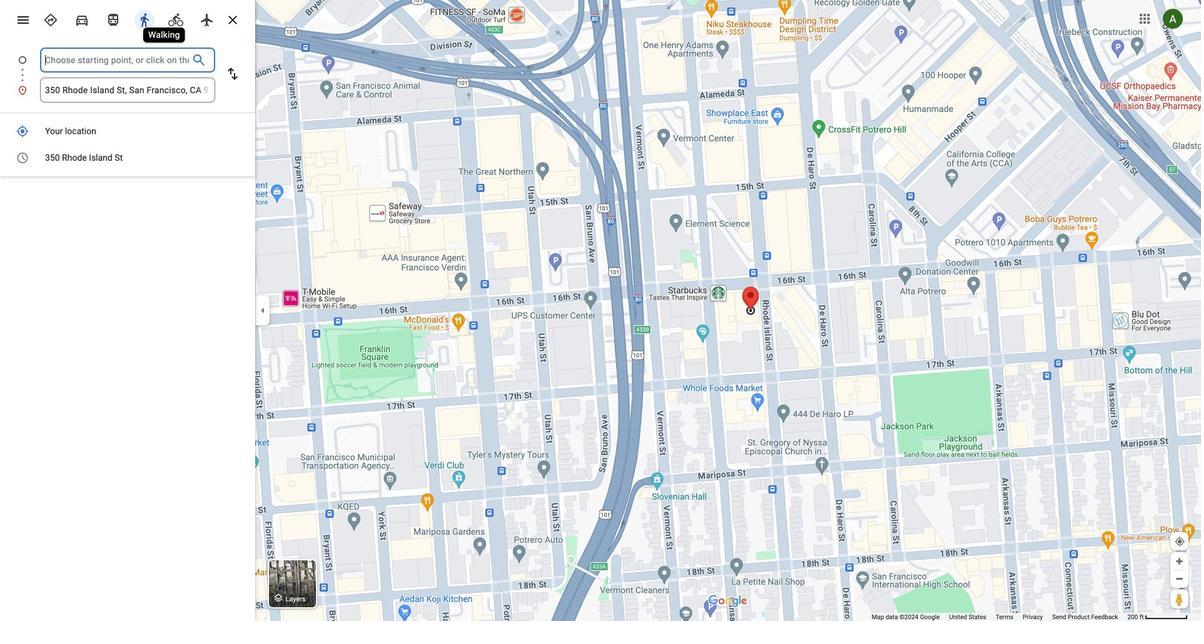 Task type: locate. For each thing, give the bounding box(es) containing it.
0 vertical spatial cell
[[0, 121, 247, 142]]

0 horizontal spatial none radio
[[163, 8, 189, 30]]

1 none radio from the left
[[163, 8, 189, 30]]

none radio right driving option
[[100, 8, 126, 30]]

none radio left cycling radio
[[131, 8, 158, 30]]

None field
[[45, 48, 189, 73], [45, 78, 210, 103]]

zoom out image
[[1175, 575, 1185, 584]]

1 vertical spatial none field
[[45, 78, 210, 103]]

2 list item from the top
[[0, 78, 255, 103]]

none radio right cycling radio
[[194, 8, 220, 30]]

2 none field from the top
[[45, 78, 210, 103]]

none field choose starting point, or click on the map...
[[45, 48, 189, 73]]

best travel modes image
[[43, 13, 58, 28]]

show street view coverage image
[[1171, 590, 1189, 609]]

4 none radio from the left
[[131, 8, 158, 30]]

2 none radio from the left
[[69, 8, 95, 30]]

none field inside list item
[[45, 48, 189, 73]]

none radio cycling
[[163, 8, 189, 30]]

grid inside google maps element
[[0, 118, 255, 171]]

none radio left transit option
[[69, 8, 95, 30]]

recently viewed image
[[16, 151, 29, 165]]

none field down choose starting point, or click on the map... field
[[45, 78, 210, 103]]

3 none radio from the left
[[100, 8, 126, 30]]

none radio left driving option
[[38, 8, 64, 30]]

None radio
[[163, 8, 189, 30], [194, 8, 220, 30]]

1 horizontal spatial none radio
[[194, 8, 220, 30]]

transit image
[[106, 13, 121, 28]]

cell
[[0, 121, 247, 142], [0, 148, 247, 168]]

cycling image
[[168, 13, 183, 28]]

none radio walking
[[131, 8, 158, 30]]

driving image
[[74, 13, 90, 28]]

list item down transit image
[[0, 48, 255, 88]]

1 vertical spatial cell
[[0, 148, 247, 168]]

none field up destination 350 rhode island st, san francisco, ca 94103 field
[[45, 48, 189, 73]]

None radio
[[38, 8, 64, 30], [69, 8, 95, 30], [100, 8, 126, 30], [131, 8, 158, 30]]

list item down choose starting point, or click on the map... field
[[0, 78, 255, 103]]

2 cell from the top
[[0, 148, 247, 168]]

1 none field from the top
[[45, 48, 189, 73]]

2 none radio from the left
[[194, 8, 220, 30]]

list
[[0, 48, 255, 103]]

Destination 350 Rhode Island St, San Francisco, CA 94103 field
[[45, 83, 210, 98]]

Choose starting point, or click on the map... field
[[45, 53, 189, 68]]

none radio right walking option
[[163, 8, 189, 30]]

list item
[[0, 48, 255, 88], [0, 78, 255, 103]]

zoom in image
[[1175, 557, 1185, 566]]

1 none radio from the left
[[38, 8, 64, 30]]

grid
[[0, 118, 255, 171]]

none radio best travel modes
[[38, 8, 64, 30]]

collapse side panel image
[[256, 304, 270, 318]]

0 vertical spatial none field
[[45, 48, 189, 73]]



Task type: describe. For each thing, give the bounding box(es) containing it.
1 list item from the top
[[0, 48, 255, 88]]

your location image
[[16, 125, 29, 138]]

google maps element
[[0, 0, 1202, 622]]

none radio flights
[[194, 8, 220, 30]]

google account: augustus odena  
(augustus@adept.ai) image
[[1164, 9, 1184, 29]]

walking image
[[137, 13, 152, 28]]

none radio transit
[[100, 8, 126, 30]]

list inside google maps element
[[0, 48, 255, 103]]

flights image
[[200, 13, 215, 28]]

1 cell from the top
[[0, 121, 247, 142]]

show your location image
[[1175, 536, 1186, 548]]

none radio driving
[[69, 8, 95, 30]]

none field destination 350 rhode island st, san francisco, ca 94103
[[45, 78, 210, 103]]



Task type: vqa. For each thing, say whether or not it's contained in the screenshot.
right 47
no



